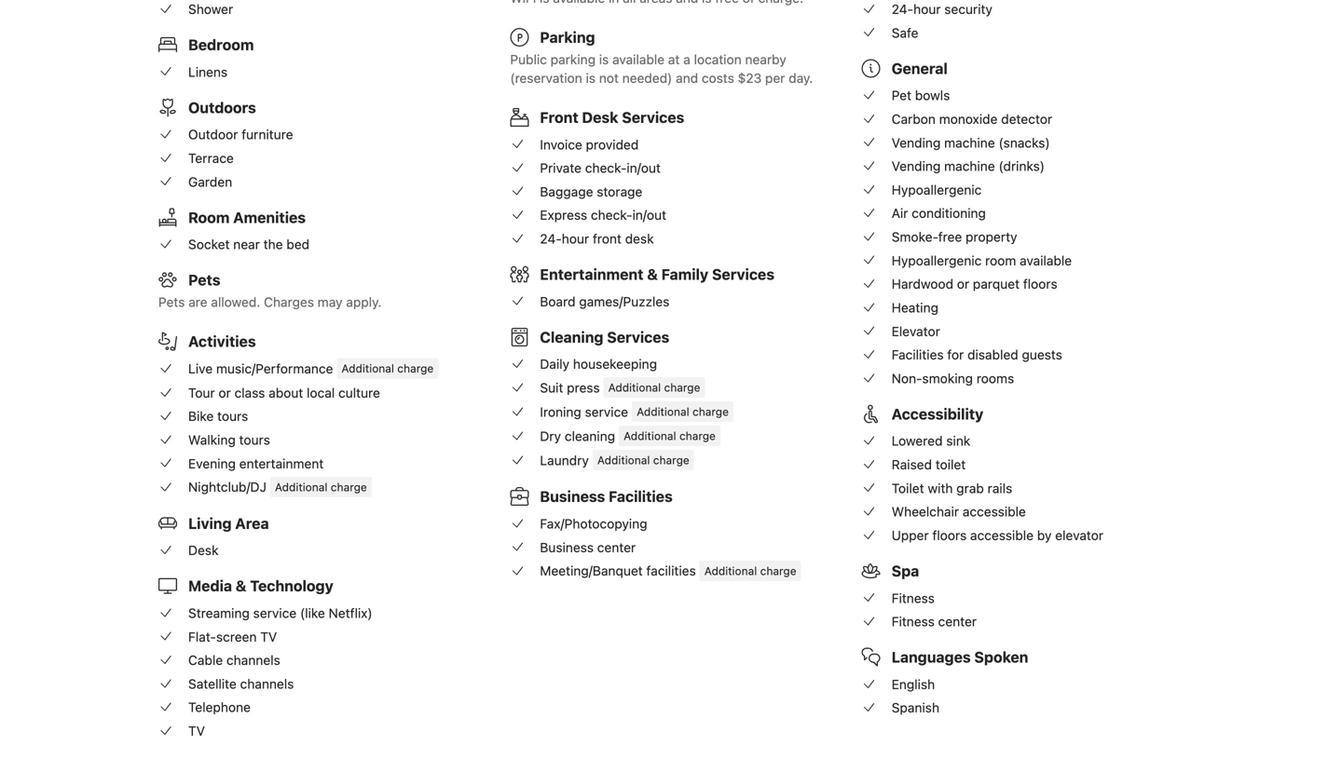 Task type: describe. For each thing, give the bounding box(es) containing it.
24- for 24-hour front desk
[[540, 231, 562, 247]]

1 horizontal spatial desk
[[582, 109, 618, 126]]

public parking is available at a location nearby (reservation is not needed) and costs $23 per day.
[[510, 52, 813, 86]]

1 vertical spatial facilities
[[609, 488, 673, 506]]

vending for vending machine (drinks)
[[892, 159, 941, 174]]

channels for cable channels
[[226, 653, 280, 668]]

tours for bike tours
[[217, 409, 248, 424]]

in/out for express check-in/out
[[632, 208, 666, 223]]

detector
[[1001, 111, 1052, 127]]

fitness for fitness
[[892, 591, 935, 606]]

bike
[[188, 409, 214, 424]]

business for business center
[[540, 540, 594, 555]]

in/out for private check-in/out
[[627, 160, 661, 176]]

tour or class about local culture
[[188, 385, 380, 401]]

satellite channels
[[188, 677, 294, 692]]

express check-in/out
[[540, 208, 666, 223]]

press
[[567, 380, 600, 396]]

or for class
[[219, 385, 231, 401]]

charge for live music/performance
[[397, 362, 434, 375]]

screen
[[216, 629, 257, 645]]

front desk services
[[540, 109, 684, 126]]

streaming
[[188, 606, 250, 621]]

room
[[985, 253, 1016, 268]]

lowered
[[892, 434, 943, 449]]

center for spa
[[938, 614, 977, 630]]

dry
[[540, 429, 561, 444]]

outdoor
[[188, 127, 238, 142]]

1 vertical spatial accessible
[[970, 528, 1034, 543]]

living
[[188, 515, 232, 532]]

allowed.
[[211, 295, 260, 310]]

wheelchair accessible
[[892, 504, 1026, 520]]

24-hour front desk
[[540, 231, 654, 247]]

ironing
[[540, 404, 581, 420]]

music/performance
[[216, 361, 333, 376]]

satellite
[[188, 677, 237, 692]]

pet
[[892, 88, 911, 103]]

facilities
[[646, 563, 696, 579]]

and
[[676, 70, 698, 86]]

available inside public parking is available at a location nearby (reservation is not needed) and costs $23 per day.
[[612, 52, 665, 67]]

carbon monoxide detector
[[892, 111, 1052, 127]]

outdoors
[[188, 99, 256, 116]]

express
[[540, 208, 587, 223]]

telephone
[[188, 700, 251, 716]]

0 vertical spatial floors
[[1023, 276, 1057, 292]]

about
[[269, 385, 303, 401]]

heating
[[892, 300, 938, 315]]

socket near the bed
[[188, 237, 309, 252]]

hypoallergenic for hypoallergenic
[[892, 182, 982, 198]]

lowered sink
[[892, 434, 970, 449]]

additional for service
[[637, 406, 689, 419]]

socket
[[188, 237, 230, 252]]

charge for meeting/banquet facilities
[[760, 565, 796, 578]]

flat-
[[188, 629, 216, 645]]

additional inside laundry additional charge
[[597, 454, 650, 467]]

charge for ironing service
[[692, 406, 729, 419]]

pets for pets
[[188, 271, 220, 289]]

sink
[[946, 434, 970, 449]]

languages
[[892, 649, 971, 666]]

shower
[[188, 1, 233, 17]]

spanish
[[892, 701, 939, 716]]

additional for facilities
[[704, 565, 757, 578]]

grab
[[956, 481, 984, 496]]

air conditioning
[[892, 206, 986, 221]]

nightclub/dj additional charge
[[188, 480, 367, 495]]

invoice
[[540, 137, 582, 152]]

not
[[599, 70, 619, 86]]

walking tours
[[188, 432, 270, 448]]

laundry additional charge
[[540, 453, 689, 468]]

terrace
[[188, 150, 234, 166]]

vending machine (drinks)
[[892, 159, 1045, 174]]

parking
[[540, 28, 595, 46]]

nightclub/dj
[[188, 480, 266, 495]]

charge for suit press
[[664, 381, 700, 394]]

day.
[[789, 70, 813, 86]]

live music/performance additional charge
[[188, 361, 434, 376]]

a
[[683, 52, 690, 67]]

english
[[892, 677, 935, 692]]

machine for (drinks)
[[944, 159, 995, 174]]

non-smoking rooms
[[892, 371, 1014, 386]]

hardwood or parquet floors
[[892, 276, 1057, 292]]

for
[[947, 347, 964, 363]]

flat-screen tv
[[188, 629, 277, 645]]

cable channels
[[188, 653, 280, 668]]

desk
[[625, 231, 654, 247]]

daily
[[540, 357, 570, 372]]

toilet
[[892, 481, 924, 496]]

charge inside nightclub/dj additional charge
[[331, 481, 367, 494]]

0 horizontal spatial desk
[[188, 543, 219, 558]]

fitness for fitness center
[[892, 614, 935, 630]]

class
[[234, 385, 265, 401]]

24- for 24-hour security
[[892, 1, 913, 17]]

pet bowls
[[892, 88, 950, 103]]

$23
[[738, 70, 762, 86]]

channels for satellite channels
[[240, 677, 294, 692]]

1 horizontal spatial tv
[[260, 629, 277, 645]]

bike tours
[[188, 409, 248, 424]]

pets for pets are allowed. charges may apply.
[[158, 295, 185, 310]]

business for business facilities
[[540, 488, 605, 506]]

evening entertainment
[[188, 456, 324, 471]]

machine for (snacks)
[[944, 135, 995, 150]]

raised
[[892, 457, 932, 473]]

are
[[188, 295, 207, 310]]

charge inside laundry additional charge
[[653, 454, 689, 467]]

baggage
[[540, 184, 593, 199]]

board games/puzzles
[[540, 294, 670, 309]]



Task type: vqa. For each thing, say whether or not it's contained in the screenshot.
New York to Fort Lauderdale's 'New'
no



Task type: locate. For each thing, give the bounding box(es) containing it.
1 vertical spatial floors
[[932, 528, 967, 543]]

netflix)
[[329, 606, 372, 621]]

additional inside nightclub/dj additional charge
[[275, 481, 328, 494]]

&
[[647, 266, 658, 283], [236, 578, 246, 595]]

24- down the express
[[540, 231, 562, 247]]

1 hypoallergenic from the top
[[892, 182, 982, 198]]

desk up the invoice provided
[[582, 109, 618, 126]]

1 horizontal spatial floors
[[1023, 276, 1057, 292]]

tours for walking tours
[[239, 432, 270, 448]]

charge inside ironing service additional charge
[[692, 406, 729, 419]]

& for entertainment
[[647, 266, 658, 283]]

0 vertical spatial &
[[647, 266, 658, 283]]

bowls
[[915, 88, 950, 103]]

cable
[[188, 653, 223, 668]]

raised toilet
[[892, 457, 966, 473]]

property
[[966, 229, 1017, 245]]

0 vertical spatial check-
[[585, 160, 627, 176]]

1 vertical spatial service
[[253, 606, 297, 621]]

or right tour
[[219, 385, 231, 401]]

free
[[938, 229, 962, 245]]

1 horizontal spatial or
[[957, 276, 969, 292]]

1 vertical spatial services
[[712, 266, 774, 283]]

2 machine from the top
[[944, 159, 995, 174]]

0 vertical spatial vending
[[892, 135, 941, 150]]

tours up evening entertainment
[[239, 432, 270, 448]]

hypoallergenic down free
[[892, 253, 982, 268]]

room
[[188, 209, 230, 226]]

additional for cleaning
[[624, 430, 676, 443]]

facilities down laundry additional charge
[[609, 488, 673, 506]]

invoice provided
[[540, 137, 639, 152]]

check- up front at the left of page
[[591, 208, 632, 223]]

machine down monoxide
[[944, 135, 995, 150]]

tv down the telephone
[[188, 724, 205, 739]]

0 vertical spatial facilities
[[892, 347, 944, 363]]

local
[[307, 385, 335, 401]]

0 vertical spatial accessible
[[963, 504, 1026, 520]]

0 horizontal spatial floors
[[932, 528, 967, 543]]

0 horizontal spatial available
[[612, 52, 665, 67]]

tours
[[217, 409, 248, 424], [239, 432, 270, 448]]

0 vertical spatial channels
[[226, 653, 280, 668]]

fitness center
[[892, 614, 977, 630]]

center up languages spoken
[[938, 614, 977, 630]]

service for ironing
[[585, 404, 628, 420]]

provided
[[586, 137, 639, 152]]

service down media & technology at bottom left
[[253, 606, 297, 621]]

elevator
[[1055, 528, 1103, 543]]

bed
[[286, 237, 309, 252]]

facilities for disabled guests
[[892, 347, 1062, 363]]

upper floors accessible by elevator
[[892, 528, 1103, 543]]

additional up culture
[[341, 362, 394, 375]]

tours up walking tours
[[217, 409, 248, 424]]

0 horizontal spatial pets
[[158, 295, 185, 310]]

desk
[[582, 109, 618, 126], [188, 543, 219, 558]]

hour
[[913, 1, 941, 17], [562, 231, 589, 247]]

1 fitness from the top
[[892, 591, 935, 606]]

0 horizontal spatial is
[[586, 70, 596, 86]]

1 vertical spatial pets
[[158, 295, 185, 310]]

services down the needed)
[[622, 109, 684, 126]]

floors down wheelchair accessible
[[932, 528, 967, 543]]

0 vertical spatial is
[[599, 52, 609, 67]]

1 vertical spatial check-
[[591, 208, 632, 223]]

2 hypoallergenic from the top
[[892, 253, 982, 268]]

additional right facilities
[[704, 565, 757, 578]]

private
[[540, 160, 582, 176]]

facilities
[[892, 347, 944, 363], [609, 488, 673, 506]]

additional for press
[[608, 381, 661, 394]]

facilities down elevator
[[892, 347, 944, 363]]

fax/photocopying
[[540, 516, 647, 532]]

0 horizontal spatial hour
[[562, 231, 589, 247]]

front
[[593, 231, 622, 247]]

0 vertical spatial tv
[[260, 629, 277, 645]]

check- down provided
[[585, 160, 627, 176]]

non-
[[892, 371, 922, 386]]

charge inside the live music/performance additional charge
[[397, 362, 434, 375]]

charge
[[397, 362, 434, 375], [664, 381, 700, 394], [692, 406, 729, 419], [679, 430, 716, 443], [653, 454, 689, 467], [331, 481, 367, 494], [760, 565, 796, 578]]

0 vertical spatial desk
[[582, 109, 618, 126]]

available right room
[[1020, 253, 1072, 268]]

area
[[235, 515, 269, 532]]

& left family
[[647, 266, 658, 283]]

1 horizontal spatial hour
[[913, 1, 941, 17]]

channels up satellite channels
[[226, 653, 280, 668]]

available
[[612, 52, 665, 67], [1020, 253, 1072, 268]]

channels down cable channels
[[240, 677, 294, 692]]

0 vertical spatial available
[[612, 52, 665, 67]]

additional up dry cleaning additional charge at the bottom of page
[[637, 406, 689, 419]]

(snacks)
[[999, 135, 1050, 150]]

activities
[[188, 333, 256, 351]]

hypoallergenic up air conditioning at the top of page
[[892, 182, 982, 198]]

24- up safe
[[892, 1, 913, 17]]

by
[[1037, 528, 1052, 543]]

1 vertical spatial machine
[[944, 159, 995, 174]]

0 horizontal spatial service
[[253, 606, 297, 621]]

1 vertical spatial is
[[586, 70, 596, 86]]

accessible up upper floors accessible by elevator
[[963, 504, 1026, 520]]

1 machine from the top
[[944, 135, 995, 150]]

the
[[263, 237, 283, 252]]

business up fax/photocopying
[[540, 488, 605, 506]]

in/out up the storage
[[627, 160, 661, 176]]

parking
[[551, 52, 596, 67]]

0 vertical spatial hypoallergenic
[[892, 182, 982, 198]]

0 horizontal spatial &
[[236, 578, 246, 595]]

0 horizontal spatial 24-
[[540, 231, 562, 247]]

is up not
[[599, 52, 609, 67]]

0 vertical spatial tours
[[217, 409, 248, 424]]

2 fitness from the top
[[892, 614, 935, 630]]

rooms
[[976, 371, 1014, 386]]

additional inside the live music/performance additional charge
[[341, 362, 394, 375]]

monoxide
[[939, 111, 998, 127]]

0 vertical spatial in/out
[[627, 160, 661, 176]]

hour down the express
[[562, 231, 589, 247]]

in/out up "desk"
[[632, 208, 666, 223]]

ironing service additional charge
[[540, 404, 729, 420]]

hour up safe
[[913, 1, 941, 17]]

parquet
[[973, 276, 1020, 292]]

disabled
[[967, 347, 1018, 363]]

1 vertical spatial &
[[236, 578, 246, 595]]

0 vertical spatial 24-
[[892, 1, 913, 17]]

0 vertical spatial or
[[957, 276, 969, 292]]

technology
[[250, 578, 333, 595]]

1 vertical spatial tv
[[188, 724, 205, 739]]

0 vertical spatial services
[[622, 109, 684, 126]]

wheelchair
[[892, 504, 959, 520]]

2 business from the top
[[540, 540, 594, 555]]

0 vertical spatial business
[[540, 488, 605, 506]]

1 vertical spatial vending
[[892, 159, 941, 174]]

vending for vending machine (snacks)
[[892, 135, 941, 150]]

amenities
[[233, 209, 306, 226]]

hour for front
[[562, 231, 589, 247]]

& for media
[[236, 578, 246, 595]]

fitness down spa
[[892, 591, 935, 606]]

media
[[188, 578, 232, 595]]

0 vertical spatial service
[[585, 404, 628, 420]]

garden
[[188, 174, 232, 189]]

or down hypoallergenic room available
[[957, 276, 969, 292]]

1 vertical spatial fitness
[[892, 614, 935, 630]]

board
[[540, 294, 575, 309]]

games/puzzles
[[579, 294, 670, 309]]

1 vertical spatial center
[[938, 614, 977, 630]]

1 horizontal spatial 24-
[[892, 1, 913, 17]]

or for parquet
[[957, 276, 969, 292]]

check- for private
[[585, 160, 627, 176]]

channels
[[226, 653, 280, 668], [240, 677, 294, 692]]

1 horizontal spatial &
[[647, 266, 658, 283]]

evening
[[188, 456, 236, 471]]

1 vertical spatial available
[[1020, 253, 1072, 268]]

1 vertical spatial tours
[[239, 432, 270, 448]]

is
[[599, 52, 609, 67], [586, 70, 596, 86]]

furniture
[[242, 127, 293, 142]]

0 vertical spatial machine
[[944, 135, 995, 150]]

entertainment
[[239, 456, 324, 471]]

1 vertical spatial channels
[[240, 677, 294, 692]]

0 horizontal spatial tv
[[188, 724, 205, 739]]

public
[[510, 52, 547, 67]]

service down suit press additional charge
[[585, 404, 628, 420]]

(reservation
[[510, 70, 582, 86]]

hypoallergenic room available
[[892, 253, 1072, 268]]

business
[[540, 488, 605, 506], [540, 540, 594, 555]]

outdoor furniture
[[188, 127, 293, 142]]

toilet
[[936, 457, 966, 473]]

vending
[[892, 135, 941, 150], [892, 159, 941, 174]]

1 vertical spatial desk
[[188, 543, 219, 558]]

1 horizontal spatial is
[[599, 52, 609, 67]]

daily housekeeping
[[540, 357, 657, 372]]

front
[[540, 109, 578, 126]]

& right media
[[236, 578, 246, 595]]

elevator
[[892, 324, 940, 339]]

is left not
[[586, 70, 596, 86]]

safe
[[892, 25, 918, 40]]

1 vertical spatial 24-
[[540, 231, 562, 247]]

charge inside meeting/banquet facilities additional charge
[[760, 565, 796, 578]]

available up the needed)
[[612, 52, 665, 67]]

charge for dry cleaning
[[679, 430, 716, 443]]

0 vertical spatial center
[[597, 540, 636, 555]]

0 horizontal spatial or
[[219, 385, 231, 401]]

1 vertical spatial in/out
[[632, 208, 666, 223]]

business up meeting/banquet
[[540, 540, 594, 555]]

1 vending from the top
[[892, 135, 941, 150]]

culture
[[338, 385, 380, 401]]

spoken
[[974, 649, 1028, 666]]

pets up are
[[188, 271, 220, 289]]

nearby
[[745, 52, 786, 67]]

fitness
[[892, 591, 935, 606], [892, 614, 935, 630]]

0 horizontal spatial center
[[597, 540, 636, 555]]

services right family
[[712, 266, 774, 283]]

additional for music/performance
[[341, 362, 394, 375]]

additional down entertainment
[[275, 481, 328, 494]]

center for business facilities
[[597, 540, 636, 555]]

service for streaming
[[253, 606, 297, 621]]

fitness up languages at the bottom right of page
[[892, 614, 935, 630]]

additional inside ironing service additional charge
[[637, 406, 689, 419]]

1 vertical spatial business
[[540, 540, 594, 555]]

pets left are
[[158, 295, 185, 310]]

desk down living
[[188, 543, 219, 558]]

additional down dry cleaning additional charge at the bottom of page
[[597, 454, 650, 467]]

floors right parquet
[[1023, 276, 1057, 292]]

additional inside suit press additional charge
[[608, 381, 661, 394]]

rails
[[987, 481, 1012, 496]]

charge inside suit press additional charge
[[664, 381, 700, 394]]

hour for security
[[913, 1, 941, 17]]

additional inside meeting/banquet facilities additional charge
[[704, 565, 757, 578]]

charge inside dry cleaning additional charge
[[679, 430, 716, 443]]

2 vending from the top
[[892, 159, 941, 174]]

guests
[[1022, 347, 1062, 363]]

check- for express
[[591, 208, 632, 223]]

machine down vending machine (snacks)
[[944, 159, 995, 174]]

baggage storage
[[540, 184, 642, 199]]

accessible left by
[[970, 528, 1034, 543]]

hypoallergenic for hypoallergenic room available
[[892, 253, 982, 268]]

1 horizontal spatial center
[[938, 614, 977, 630]]

at
[[668, 52, 680, 67]]

0 vertical spatial fitness
[[892, 591, 935, 606]]

1 horizontal spatial service
[[585, 404, 628, 420]]

storage
[[597, 184, 642, 199]]

1 vertical spatial hypoallergenic
[[892, 253, 982, 268]]

smoke-
[[892, 229, 938, 245]]

additional
[[341, 362, 394, 375], [608, 381, 661, 394], [637, 406, 689, 419], [624, 430, 676, 443], [597, 454, 650, 467], [275, 481, 328, 494], [704, 565, 757, 578]]

center
[[597, 540, 636, 555], [938, 614, 977, 630]]

services up housekeeping
[[607, 328, 669, 346]]

business center
[[540, 540, 636, 555]]

0 horizontal spatial facilities
[[609, 488, 673, 506]]

general
[[892, 60, 948, 77]]

additional down ironing service additional charge
[[624, 430, 676, 443]]

1 vertical spatial or
[[219, 385, 231, 401]]

2 vertical spatial services
[[607, 328, 669, 346]]

machine
[[944, 135, 995, 150], [944, 159, 995, 174]]

center down fax/photocopying
[[597, 540, 636, 555]]

suit
[[540, 380, 563, 396]]

1 horizontal spatial facilities
[[892, 347, 944, 363]]

1 horizontal spatial pets
[[188, 271, 220, 289]]

1 vertical spatial hour
[[562, 231, 589, 247]]

additional inside dry cleaning additional charge
[[624, 430, 676, 443]]

additional up ironing service additional charge
[[608, 381, 661, 394]]

1 horizontal spatial available
[[1020, 253, 1072, 268]]

0 vertical spatial hour
[[913, 1, 941, 17]]

1 business from the top
[[540, 488, 605, 506]]

0 vertical spatial pets
[[188, 271, 220, 289]]

tv down streaming service (like netflix)
[[260, 629, 277, 645]]



